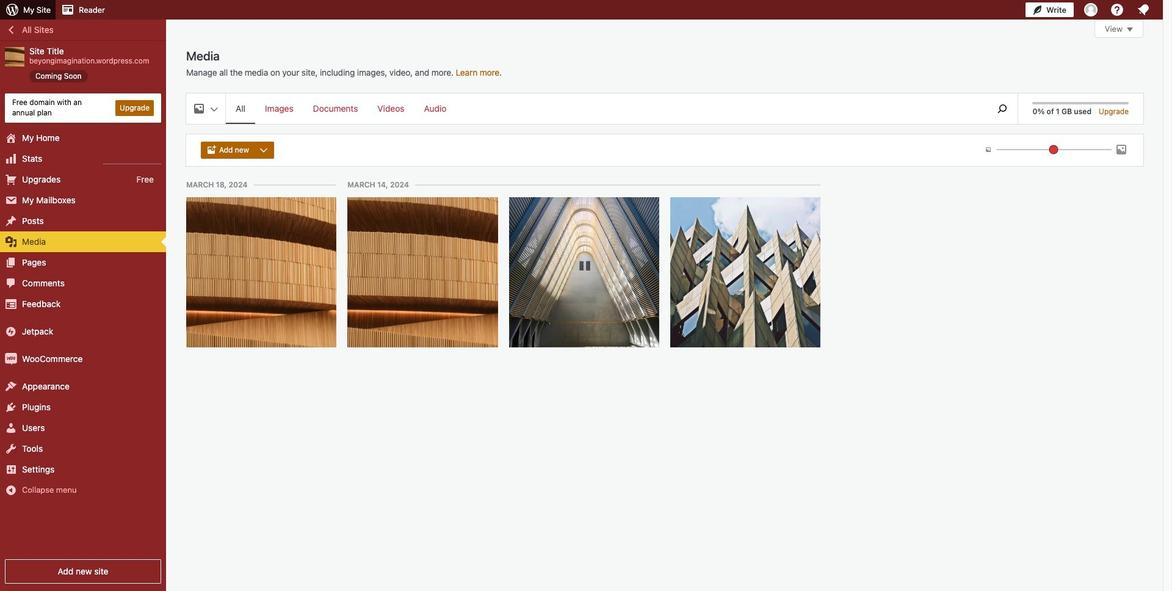 Task type: vqa. For each thing, say whether or not it's contained in the screenshot.
my profile icon
yes



Task type: locate. For each thing, give the bounding box(es) containing it.
1 img image from the top
[[5, 325, 17, 337]]

open search image
[[988, 101, 1018, 116]]

img image
[[5, 325, 17, 337], [5, 353, 17, 365]]

0 vertical spatial img image
[[5, 325, 17, 337]]

cropped b3f2c tt4_post_3 scaled 1 image
[[186, 197, 337, 348]]

help image
[[1110, 2, 1125, 17]]

menu
[[226, 93, 981, 124]]

1 vertical spatial img image
[[5, 353, 17, 365]]

closed image
[[1127, 27, 1133, 32]]

None search field
[[988, 93, 1018, 124]]

group
[[201, 142, 279, 159]]

main content
[[186, 20, 1144, 381]]

placeholder image image
[[670, 164, 821, 381], [509, 187, 659, 358], [310, 197, 535, 348]]

None range field
[[997, 144, 1112, 155]]



Task type: describe. For each thing, give the bounding box(es) containing it.
2 img image from the top
[[5, 353, 17, 365]]

my profile image
[[1084, 3, 1098, 16]]

manage your notifications image
[[1136, 2, 1151, 17]]

highest hourly views 0 image
[[103, 156, 161, 164]]



